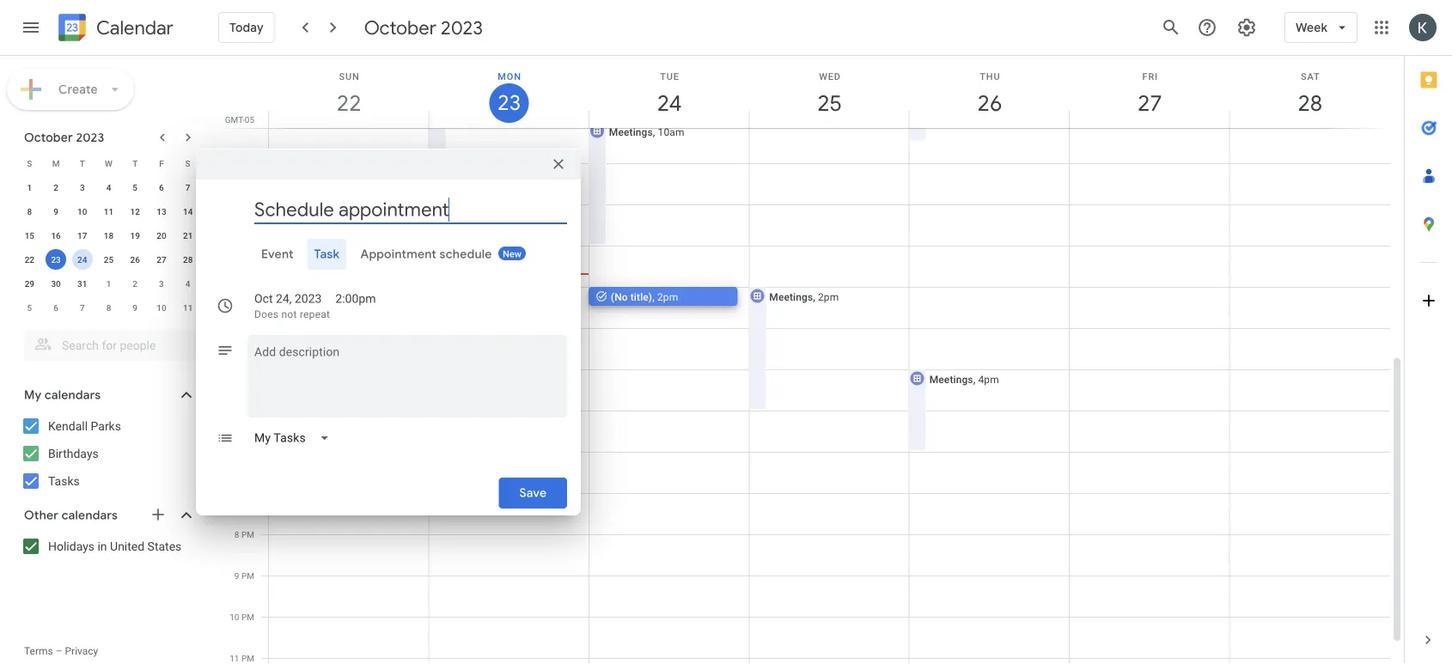 Task type: vqa. For each thing, say whether or not it's contained in the screenshot.


Task type: locate. For each thing, give the bounding box(es) containing it.
26 down thu
[[977, 89, 1001, 117]]

1 vertical spatial 6
[[53, 303, 58, 313]]

1 horizontal spatial 2
[[133, 278, 138, 289]]

1 horizontal spatial 26
[[977, 89, 1001, 117]]

1 pm from the top
[[241, 199, 254, 210]]

3 for the november 3 element
[[159, 278, 164, 289]]

pm
[[241, 199, 254, 210], [241, 282, 254, 292], [241, 323, 254, 333], [241, 364, 254, 375], [241, 406, 254, 416], [241, 529, 254, 540], [241, 571, 254, 581], [241, 612, 254, 622], [241, 653, 254, 664]]

2 left 'oct'
[[235, 282, 239, 292]]

3 row from the top
[[16, 199, 201, 223]]

4 inside november 4 element
[[185, 278, 190, 289]]

1 horizontal spatial 12
[[230, 199, 239, 210]]

5 for november 5 element
[[27, 303, 32, 313]]

1 horizontal spatial 23
[[496, 89, 520, 116]]

13 element
[[151, 201, 172, 222]]

25 down 18
[[104, 254, 114, 265]]

0 horizontal spatial 3
[[80, 182, 85, 193]]

25 inside wed 25
[[816, 89, 841, 117]]

0 horizontal spatial 12
[[130, 206, 140, 217]]

calendars up kendall
[[45, 388, 101, 403]]

27 inside row
[[157, 254, 166, 265]]

27 down "fri"
[[1137, 89, 1162, 117]]

7 row from the top
[[16, 296, 201, 320]]

new element
[[499, 247, 526, 260]]

4 down 28 element
[[185, 278, 190, 289]]

0 horizontal spatial october
[[24, 130, 73, 145]]

pm down 9 pm
[[241, 612, 254, 622]]

2023 down create
[[76, 130, 104, 145]]

2 vertical spatial 10
[[230, 612, 239, 622]]

my calendars list
[[3, 413, 213, 495]]

10 for november 10 element
[[157, 303, 166, 313]]

2 s from the left
[[185, 158, 191, 168]]

10 pm
[[230, 612, 254, 622]]

other calendars
[[24, 508, 118, 523]]

2 for 2 pm
[[235, 282, 239, 292]]

fri 27
[[1137, 71, 1162, 117]]

0 vertical spatial 7
[[185, 182, 190, 193]]

row up 11 element
[[16, 151, 201, 175]]

–
[[56, 645, 62, 658]]

11
[[230, 158, 239, 168], [104, 206, 114, 217], [183, 303, 193, 313], [230, 653, 239, 664]]

row group
[[16, 175, 201, 320]]

pm down 10 pm
[[241, 653, 254, 664]]

s right f
[[185, 158, 191, 168]]

25 element
[[98, 249, 119, 270]]

27 element
[[151, 249, 172, 270]]

26 inside row
[[130, 254, 140, 265]]

18 element
[[98, 225, 119, 246]]

pm down does
[[241, 323, 254, 333]]

1 vertical spatial october
[[24, 130, 73, 145]]

0 horizontal spatial 23
[[51, 254, 61, 265]]

12 inside row
[[130, 206, 140, 217]]

november 11 element
[[178, 297, 198, 318]]

0 horizontal spatial 28
[[183, 254, 193, 265]]

1 horizontal spatial 8
[[106, 303, 111, 313]]

1 horizontal spatial 3
[[159, 278, 164, 289]]

1
[[27, 182, 32, 193], [106, 278, 111, 289]]

2 down "m"
[[53, 182, 58, 193]]

11 for november 11 element
[[183, 303, 193, 313]]

None field
[[248, 423, 344, 454]]

2 horizontal spatial meetings
[[930, 373, 974, 385]]

0 horizontal spatial 10
[[77, 206, 87, 217]]

5 pm from the top
[[241, 406, 254, 416]]

1 vertical spatial 23
[[51, 254, 61, 265]]

22 down sun
[[336, 89, 360, 117]]

states
[[148, 539, 182, 554]]

9 pm from the top
[[241, 653, 254, 664]]

1 horizontal spatial 9
[[133, 303, 138, 313]]

8 pm from the top
[[241, 612, 254, 622]]

15 element
[[19, 225, 40, 246]]

10 for 10 pm
[[230, 612, 239, 622]]

25 inside row
[[104, 254, 114, 265]]

24 column header
[[589, 56, 750, 128]]

10 up 17
[[77, 206, 87, 217]]

2 horizontal spatial 4
[[235, 364, 239, 375]]

23 inside 23, today element
[[51, 254, 61, 265]]

1 horizontal spatial t
[[133, 158, 138, 168]]

None search field
[[0, 323, 213, 361]]

pm for 8 pm
[[241, 529, 254, 540]]

calendars
[[45, 388, 101, 403], [62, 508, 118, 523]]

5 for 5 pm
[[235, 406, 239, 416]]

2 horizontal spatial 9
[[235, 571, 239, 581]]

1 down 25 element
[[106, 278, 111, 289]]

11 element
[[98, 201, 119, 222]]

0 horizontal spatial 26
[[130, 254, 140, 265]]

0 vertical spatial meetings
[[609, 126, 653, 138]]

21 element
[[178, 225, 198, 246]]

10 up 11 pm
[[230, 612, 239, 622]]

2 vertical spatial meetings
[[930, 373, 974, 385]]

6
[[159, 182, 164, 193], [53, 303, 58, 313]]

4 up 5 pm
[[235, 364, 239, 375]]

27
[[1137, 89, 1162, 117], [157, 254, 166, 265]]

6 pm from the top
[[241, 529, 254, 540]]

row containing 29
[[16, 272, 201, 296]]

11 down 10 pm
[[230, 653, 239, 664]]

task button
[[307, 239, 347, 270]]

7 pm from the top
[[241, 571, 254, 581]]

23
[[496, 89, 520, 116], [51, 254, 61, 265]]

24 down tue
[[656, 89, 681, 117]]

row
[[16, 151, 201, 175], [16, 175, 201, 199], [16, 199, 201, 223], [16, 223, 201, 248], [16, 248, 201, 272], [16, 272, 201, 296], [16, 296, 201, 320]]

24 inside cell
[[77, 254, 87, 265]]

0 horizontal spatial october 2023
[[24, 130, 104, 145]]

12 down 11 am
[[230, 199, 239, 210]]

28 inside column header
[[1297, 89, 1322, 117]]

pm down 8 pm
[[241, 571, 254, 581]]

8 up 9 pm
[[235, 529, 239, 540]]

3 pm from the top
[[241, 323, 254, 333]]

pm down am
[[241, 199, 254, 210]]

0 horizontal spatial s
[[27, 158, 32, 168]]

0 vertical spatial october 2023
[[364, 15, 483, 40]]

1 vertical spatial 28
[[183, 254, 193, 265]]

5
[[133, 182, 138, 193], [27, 303, 32, 313], [235, 406, 239, 416]]

9 down november 2 element
[[133, 303, 138, 313]]

28 column header
[[1230, 56, 1391, 128]]

2
[[53, 182, 58, 193], [133, 278, 138, 289], [235, 282, 239, 292]]

0 horizontal spatial tab list
[[210, 239, 567, 270]]

pm for 5 pm
[[241, 406, 254, 416]]

0 horizontal spatial 2023
[[76, 130, 104, 145]]

1 horizontal spatial october 2023
[[364, 15, 483, 40]]

1 vertical spatial 26
[[130, 254, 140, 265]]

9
[[53, 206, 58, 217], [133, 303, 138, 313], [235, 571, 239, 581]]

26 link
[[970, 83, 1010, 123]]

0 vertical spatial 6
[[159, 182, 164, 193]]

10 for 10 element
[[77, 206, 87, 217]]

0 horizontal spatial meetings
[[609, 126, 653, 138]]

Add description text field
[[248, 342, 567, 404]]

1 horizontal spatial 2023
[[295, 292, 322, 306]]

1 horizontal spatial meetings
[[770, 291, 813, 303]]

10
[[77, 206, 87, 217], [157, 303, 166, 313], [230, 612, 239, 622]]

1 vertical spatial 10
[[157, 303, 166, 313]]

2 horizontal spatial 2023
[[441, 15, 483, 40]]

0 vertical spatial october
[[364, 15, 437, 40]]

1 t from the left
[[80, 158, 85, 168]]

week button
[[1285, 7, 1358, 48]]

row down the w
[[16, 175, 201, 199]]

5 down 4 pm
[[235, 406, 239, 416]]

11 for 11 am
[[230, 158, 239, 168]]

0 horizontal spatial 27
[[157, 254, 166, 265]]

terms link
[[24, 645, 53, 658]]

26
[[977, 89, 1001, 117], [130, 254, 140, 265]]

1 vertical spatial calendars
[[62, 508, 118, 523]]

2 horizontal spatial 5
[[235, 406, 239, 416]]

october up 22 column header
[[364, 15, 437, 40]]

grid containing 22
[[220, 39, 1404, 664]]

privacy
[[65, 645, 98, 658]]

1 horizontal spatial 5
[[133, 182, 138, 193]]

1 horizontal spatial october
[[364, 15, 437, 40]]

4 pm from the top
[[241, 364, 254, 375]]

12 for 12 pm
[[230, 199, 239, 210]]

3 up 10 element
[[80, 182, 85, 193]]

1 horizontal spatial 28
[[1297, 89, 1322, 117]]

22
[[336, 89, 360, 117], [25, 254, 34, 265]]

1 2pm from the left
[[658, 291, 678, 303]]

0 horizontal spatial 5
[[27, 303, 32, 313]]

t left f
[[133, 158, 138, 168]]

1 vertical spatial meetings
[[770, 291, 813, 303]]

oct
[[254, 292, 273, 306]]

30
[[51, 278, 61, 289]]

4 row from the top
[[16, 223, 201, 248]]

27 down 20
[[157, 254, 166, 265]]

1 horizontal spatial 1
[[106, 278, 111, 289]]

4 up 11 element
[[106, 182, 111, 193]]

october
[[364, 15, 437, 40], [24, 130, 73, 145]]

11 down november 4 element
[[183, 303, 193, 313]]

s
[[27, 158, 32, 168], [185, 158, 191, 168]]

pm for 12 pm
[[241, 199, 254, 210]]

pm down 4 pm
[[241, 406, 254, 416]]

26 down 19
[[130, 254, 140, 265]]

mon
[[498, 71, 522, 82]]

meetings for meetings , 4pm
[[930, 373, 974, 385]]

,
[[653, 126, 655, 138], [653, 291, 655, 303], [813, 291, 816, 303], [974, 373, 976, 385]]

m
[[52, 158, 60, 168]]

0 vertical spatial 27
[[1137, 89, 1162, 117]]

november 1 element
[[98, 273, 119, 294]]

25 column header
[[749, 56, 910, 128]]

united
[[110, 539, 145, 554]]

title)
[[631, 291, 653, 303]]

0 vertical spatial 22
[[336, 89, 360, 117]]

11 up 18
[[104, 206, 114, 217]]

6 down f
[[159, 182, 164, 193]]

november 9 element
[[125, 297, 145, 318]]

1 vertical spatial 2023
[[76, 130, 104, 145]]

22 up 29
[[25, 254, 34, 265]]

28 element
[[178, 249, 198, 270]]

2 vertical spatial 8
[[235, 529, 239, 540]]

2 pm from the top
[[241, 282, 254, 292]]

1 horizontal spatial 27
[[1137, 89, 1162, 117]]

1 vertical spatial 3
[[159, 278, 164, 289]]

settings menu image
[[1237, 17, 1258, 38]]

0 vertical spatial 3
[[80, 182, 85, 193]]

25 down wed
[[816, 89, 841, 117]]

0 vertical spatial calendars
[[45, 388, 101, 403]]

24 element
[[72, 249, 93, 270]]

1 horizontal spatial 22
[[336, 89, 360, 117]]

12 up 19
[[130, 206, 140, 217]]

11 left am
[[230, 158, 239, 168]]

6 down '30' element on the left top of page
[[53, 303, 58, 313]]

0 horizontal spatial 25
[[104, 254, 114, 265]]

0 horizontal spatial 1
[[27, 182, 32, 193]]

0 vertical spatial 25
[[816, 89, 841, 117]]

create button
[[7, 69, 134, 110]]

2 vertical spatial 4
[[235, 364, 239, 375]]

0 horizontal spatial 9
[[53, 206, 58, 217]]

9 up 10 pm
[[235, 571, 239, 581]]

0 vertical spatial 26
[[977, 89, 1001, 117]]

(no
[[611, 291, 628, 303]]

2 down the 26 element
[[133, 278, 138, 289]]

6 row from the top
[[16, 272, 201, 296]]

t left the w
[[80, 158, 85, 168]]

calendars up in
[[62, 508, 118, 523]]

5 row from the top
[[16, 248, 201, 272]]

2023 up 23 column header
[[441, 15, 483, 40]]

parks
[[91, 419, 121, 433]]

23, today element
[[46, 249, 66, 270]]

8
[[27, 206, 32, 217], [106, 303, 111, 313], [235, 529, 239, 540]]

main drawer image
[[21, 17, 41, 38]]

1 vertical spatial 22
[[25, 254, 34, 265]]

9 up the 16 element
[[53, 206, 58, 217]]

tasks
[[48, 474, 80, 488]]

my
[[24, 388, 42, 403]]

0 horizontal spatial 2
[[53, 182, 58, 193]]

22 element
[[19, 249, 40, 270]]

1 row from the top
[[16, 151, 201, 175]]

row down 18 element
[[16, 248, 201, 272]]

10 down the november 3 element
[[157, 303, 166, 313]]

0 vertical spatial 5
[[133, 182, 138, 193]]

tab list
[[1405, 56, 1453, 616], [210, 239, 567, 270]]

row containing s
[[16, 151, 201, 175]]

24 cell
[[69, 248, 96, 272]]

1 vertical spatial 8
[[106, 303, 111, 313]]

11 for 11 pm
[[230, 653, 239, 664]]

1 vertical spatial 7
[[80, 303, 85, 313]]

october up "m"
[[24, 130, 73, 145]]

0 horizontal spatial 7
[[80, 303, 85, 313]]

0 vertical spatial 9
[[53, 206, 58, 217]]

0 vertical spatial 1
[[27, 182, 32, 193]]

0 horizontal spatial 22
[[25, 254, 34, 265]]

row up november 8 element
[[16, 272, 201, 296]]

meetings , 10am
[[609, 126, 685, 138]]

november 6 element
[[46, 297, 66, 318]]

0 horizontal spatial 2pm
[[658, 291, 678, 303]]

3 pm
[[235, 323, 254, 333]]

8 up 15 element
[[27, 206, 32, 217]]

1 vertical spatial 9
[[133, 303, 138, 313]]

2 row from the top
[[16, 175, 201, 199]]

meetings for meetings , 10am
[[609, 126, 653, 138]]

row up 18 element
[[16, 199, 201, 223]]

, for meetings , 4pm
[[974, 373, 976, 385]]

2 vertical spatial 9
[[235, 571, 239, 581]]

28 down "sat" on the top of the page
[[1297, 89, 1322, 117]]

1 horizontal spatial 6
[[159, 182, 164, 193]]

meetings
[[609, 126, 653, 138], [770, 291, 813, 303], [930, 373, 974, 385]]

28 down the 21 on the left top of page
[[183, 254, 193, 265]]

pm up 9 pm
[[241, 529, 254, 540]]

pm for 2 pm
[[241, 282, 254, 292]]

1 up 15 element
[[27, 182, 32, 193]]

2 vertical spatial 2023
[[295, 292, 322, 306]]

0 horizontal spatial 8
[[27, 206, 32, 217]]

28 inside row
[[183, 254, 193, 265]]

s left "m"
[[27, 158, 32, 168]]

2 inside grid
[[235, 282, 239, 292]]

8 inside grid
[[235, 529, 239, 540]]

0 vertical spatial 4
[[106, 182, 111, 193]]

1 horizontal spatial 2pm
[[818, 291, 839, 303]]

sun 22
[[336, 71, 360, 117]]

2023 up repeat
[[295, 292, 322, 306]]

1 vertical spatial 27
[[157, 254, 166, 265]]

2 horizontal spatial 8
[[235, 529, 239, 540]]

7 up 14 element on the left top of the page
[[185, 182, 190, 193]]

1 vertical spatial 4
[[185, 278, 190, 289]]

november 4 element
[[178, 273, 198, 294]]

0 vertical spatial 23
[[496, 89, 520, 116]]

1 horizontal spatial tab list
[[1405, 56, 1453, 616]]

row down november 1 element
[[16, 296, 201, 320]]

11 for 11 element
[[104, 206, 114, 217]]

1 horizontal spatial 10
[[157, 303, 166, 313]]

24 down 17
[[77, 254, 87, 265]]

1 horizontal spatial 4
[[185, 278, 190, 289]]

25
[[816, 89, 841, 117], [104, 254, 114, 265]]

row up 25 element
[[16, 223, 201, 248]]

23 down 16
[[51, 254, 61, 265]]

0 vertical spatial 10
[[77, 206, 87, 217]]

4 inside grid
[[235, 364, 239, 375]]

7 down 31 element
[[80, 303, 85, 313]]

appointment schedule
[[361, 247, 492, 262]]

3 up november 10 element
[[159, 278, 164, 289]]

12
[[230, 199, 239, 210], [130, 206, 140, 217]]

1 vertical spatial 24
[[77, 254, 87, 265]]

gmt-05
[[225, 114, 254, 125]]

row containing 15
[[16, 223, 201, 248]]

2 horizontal spatial 2
[[235, 282, 239, 292]]

3
[[80, 182, 85, 193], [159, 278, 164, 289], [235, 323, 239, 333]]

10 element
[[72, 201, 93, 222]]

2 vertical spatial 3
[[235, 323, 239, 333]]

20
[[157, 230, 166, 241]]

event
[[261, 247, 294, 262]]

calendars for other calendars
[[62, 508, 118, 523]]

pm up does
[[241, 282, 254, 292]]

29
[[25, 278, 34, 289]]

november 3 element
[[151, 273, 172, 294]]

meetings for meetings , 2pm
[[770, 291, 813, 303]]

row group containing 1
[[16, 175, 201, 320]]

23 down mon
[[496, 89, 520, 116]]

grid
[[220, 39, 1404, 664]]

1 horizontal spatial 25
[[816, 89, 841, 117]]

2:00pm
[[336, 292, 376, 306]]

26 column header
[[909, 56, 1070, 128]]

pm up 5 pm
[[241, 364, 254, 375]]

8 down november 1 element
[[106, 303, 111, 313]]

0 vertical spatial 28
[[1297, 89, 1322, 117]]

0 vertical spatial 24
[[656, 89, 681, 117]]

8 for november 8 element
[[106, 303, 111, 313]]

3 up 4 pm
[[235, 323, 239, 333]]

1 vertical spatial 5
[[27, 303, 32, 313]]

1 horizontal spatial s
[[185, 158, 191, 168]]

5 down 29 element
[[27, 303, 32, 313]]

5 up 12 element
[[133, 182, 138, 193]]

30 element
[[46, 273, 66, 294]]

23 cell
[[43, 248, 69, 272]]



Task type: describe. For each thing, give the bounding box(es) containing it.
pm for 3 pm
[[241, 323, 254, 333]]

Search for people text field
[[34, 330, 186, 361]]

1 horizontal spatial 7
[[185, 182, 190, 193]]

privacy link
[[65, 645, 98, 658]]

my calendars button
[[3, 382, 213, 409]]

november 10 element
[[151, 297, 172, 318]]

0 vertical spatial 2023
[[441, 15, 483, 40]]

in
[[98, 539, 107, 554]]

new
[[503, 249, 522, 260]]

other calendars button
[[3, 502, 213, 529]]

thu
[[980, 71, 1001, 82]]

5 pm
[[235, 406, 254, 416]]

29 element
[[19, 273, 40, 294]]

11 pm
[[230, 653, 254, 664]]

22 inside 22 column header
[[336, 89, 360, 117]]

meetings , 4pm
[[930, 373, 999, 385]]

f
[[159, 158, 164, 168]]

sun
[[339, 71, 360, 82]]

9 pm
[[235, 571, 254, 581]]

birthdays
[[48, 447, 99, 461]]

19
[[130, 230, 140, 241]]

pm for 4 pm
[[241, 364, 254, 375]]

Add title text field
[[254, 197, 567, 223]]

create
[[58, 82, 98, 97]]

24,
[[276, 292, 292, 306]]

sat
[[1301, 71, 1321, 82]]

november 2 element
[[125, 273, 145, 294]]

task
[[314, 247, 340, 262]]

3 for 3 pm
[[235, 323, 239, 333]]

12 pm
[[230, 199, 254, 210]]

27 column header
[[1069, 56, 1230, 128]]

w
[[105, 158, 113, 168]]

other
[[24, 508, 59, 523]]

november 5 element
[[19, 297, 40, 318]]

12 for 12
[[130, 206, 140, 217]]

pm for 11 pm
[[241, 653, 254, 664]]

(no title) , 2pm
[[611, 291, 678, 303]]

tab list containing event
[[210, 239, 567, 270]]

31 element
[[72, 273, 93, 294]]

0 horizontal spatial 4
[[106, 182, 111, 193]]

october 2023 grid
[[16, 151, 201, 320]]

row containing 22
[[16, 248, 201, 272]]

thu 26
[[977, 71, 1001, 117]]

27 inside column header
[[1137, 89, 1162, 117]]

holidays in united states
[[48, 539, 182, 554]]

9 for the november 9 element
[[133, 303, 138, 313]]

holidays
[[48, 539, 95, 554]]

4pm
[[979, 373, 999, 385]]

repeat
[[300, 309, 330, 321]]

wed 25
[[816, 71, 841, 117]]

row containing 5
[[16, 296, 201, 320]]

wed
[[819, 71, 841, 82]]

2 pm
[[235, 282, 254, 292]]

21
[[183, 230, 193, 241]]

november 8 element
[[98, 297, 119, 318]]

0 horizontal spatial 6
[[53, 303, 58, 313]]

12 element
[[125, 201, 145, 222]]

, for meetings , 10am
[[653, 126, 655, 138]]

13
[[157, 206, 166, 217]]

calendar element
[[55, 10, 174, 48]]

appointment
[[361, 247, 437, 262]]

4 for november 4 element
[[185, 278, 190, 289]]

kendall parks
[[48, 419, 121, 433]]

17 element
[[72, 225, 93, 246]]

pm for 10 pm
[[241, 612, 254, 622]]

15
[[25, 230, 34, 241]]

26 element
[[125, 249, 145, 270]]

tue
[[660, 71, 680, 82]]

does not repeat
[[254, 309, 330, 321]]

22 column header
[[268, 56, 429, 128]]

pm for 9 pm
[[241, 571, 254, 581]]

4 pm
[[235, 364, 254, 375]]

23 inside mon 23
[[496, 89, 520, 116]]

11 am
[[230, 158, 254, 168]]

8 pm
[[235, 529, 254, 540]]

26 inside column header
[[977, 89, 1001, 117]]

1 s from the left
[[27, 158, 32, 168]]

kendall
[[48, 419, 88, 433]]

1 vertical spatial 1
[[106, 278, 111, 289]]

terms
[[24, 645, 53, 658]]

23 column header
[[428, 56, 590, 128]]

31
[[77, 278, 87, 289]]

fri
[[1143, 71, 1159, 82]]

14 element
[[178, 201, 198, 222]]

16 element
[[46, 225, 66, 246]]

2 2pm from the left
[[818, 291, 839, 303]]

9 for 9 pm
[[235, 571, 239, 581]]

november 7 element
[[72, 297, 93, 318]]

gmt-
[[225, 114, 245, 125]]

18
[[104, 230, 114, 241]]

10am
[[658, 126, 685, 138]]

27 link
[[1131, 83, 1170, 123]]

calendar
[[96, 16, 174, 40]]

terms – privacy
[[24, 645, 98, 658]]

support image
[[1197, 17, 1218, 38]]

event button
[[254, 239, 301, 270]]

28 link
[[1291, 83, 1330, 123]]

25 link
[[810, 83, 850, 123]]

sat 28
[[1297, 71, 1322, 117]]

row containing 1
[[16, 175, 201, 199]]

2 for november 2 element
[[133, 278, 138, 289]]

does
[[254, 309, 279, 321]]

4 for 4 pm
[[235, 364, 239, 375]]

, for meetings , 2pm
[[813, 291, 816, 303]]

meetings , 2pm
[[770, 291, 839, 303]]

my calendars
[[24, 388, 101, 403]]

not
[[281, 309, 297, 321]]

16
[[51, 230, 61, 241]]

calendar heading
[[93, 16, 174, 40]]

2 t from the left
[[133, 158, 138, 168]]

19 element
[[125, 225, 145, 246]]

24 link
[[650, 83, 689, 123]]

row containing 8
[[16, 199, 201, 223]]

week
[[1296, 20, 1328, 35]]

am
[[241, 158, 254, 168]]

23 link
[[490, 83, 529, 123]]

calendars for my calendars
[[45, 388, 101, 403]]

mon 23
[[496, 71, 522, 116]]

24 inside column header
[[656, 89, 681, 117]]

schedule
[[440, 247, 492, 262]]

20 element
[[151, 225, 172, 246]]

today
[[229, 20, 264, 35]]

add other calendars image
[[150, 506, 167, 523]]

17
[[77, 230, 87, 241]]

05
[[245, 114, 254, 125]]

oct 24, 2023
[[254, 292, 322, 306]]

0 vertical spatial 8
[[27, 206, 32, 217]]

22 link
[[329, 83, 369, 123]]

14
[[183, 206, 193, 217]]

8 for 8 pm
[[235, 529, 239, 540]]

today button
[[218, 7, 275, 48]]

22 inside 22 element
[[25, 254, 34, 265]]

tue 24
[[656, 71, 681, 117]]



